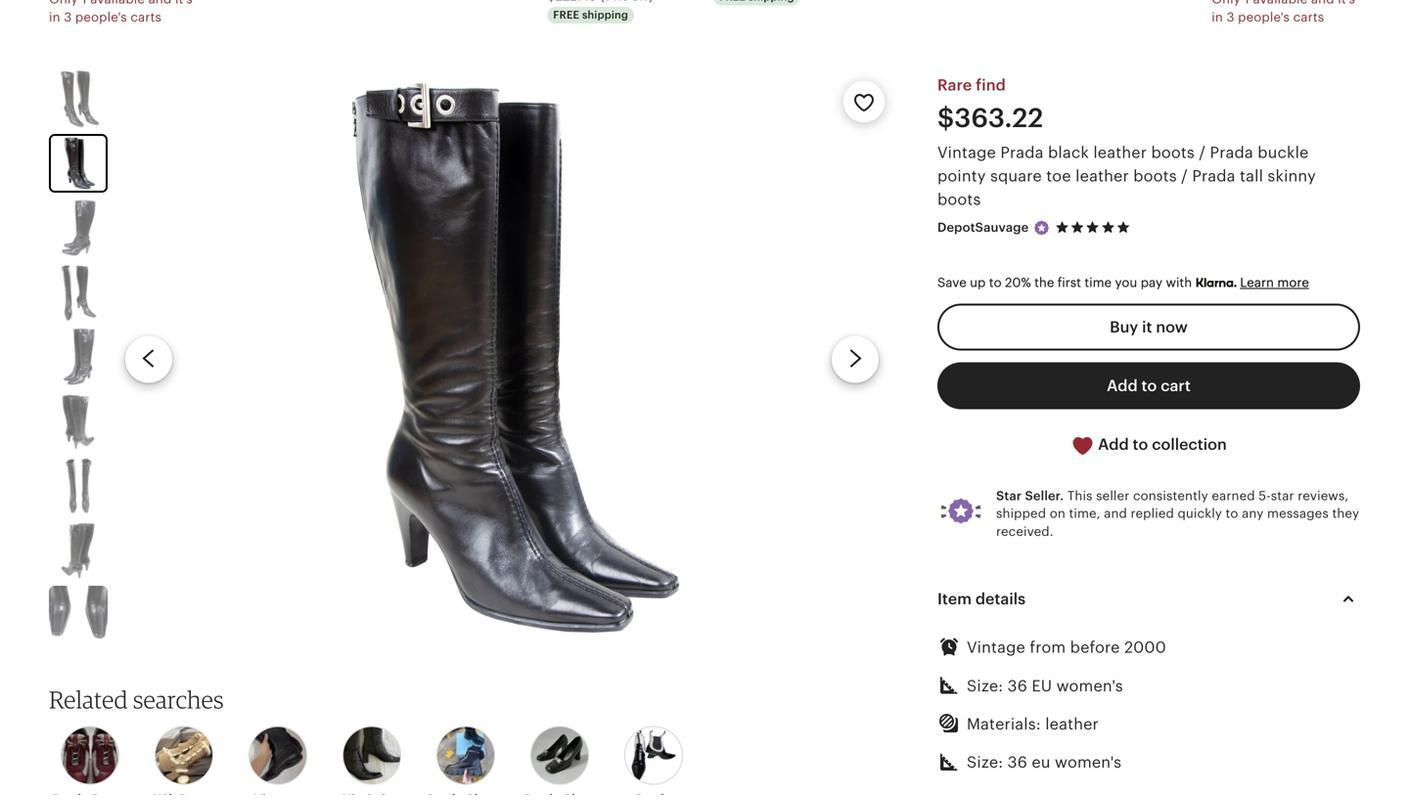 Task type: vqa. For each thing, say whether or not it's contained in the screenshot.
Only 1 available and it's in to the left
yes



Task type: describe. For each thing, give the bounding box(es) containing it.
1 people's from the left
[[75, 10, 127, 24]]

vintage for vintage prada black leather boots / prada buckle pointy square toe leather boots / prada tall skinny boots
[[938, 144, 997, 162]]

1 3 people's carts from the left
[[64, 10, 162, 24]]

searches
[[133, 686, 224, 715]]

eu
[[1032, 754, 1051, 772]]

vintage prada black leather boots / prada buckle pointy square toe leather boots / prada tall skinny boots
[[938, 144, 1317, 209]]

cart
[[1161, 378, 1191, 395]]

the
[[1035, 276, 1055, 290]]

free shipping link
[[548, 0, 696, 26]]

1 vertical spatial boots
[[1134, 167, 1177, 185]]

2 vertical spatial leather
[[1046, 716, 1099, 734]]

2 only from the left
[[1212, 0, 1241, 7]]

2 only 1 available and it's in from the left
[[1212, 0, 1356, 24]]

free shipping
[[553, 9, 629, 21]]

20%
[[1005, 276, 1032, 290]]

related
[[49, 686, 128, 715]]

add to cart
[[1107, 378, 1191, 395]]

0 vertical spatial /
[[1200, 144, 1206, 162]]

rare find $363.22
[[938, 76, 1044, 133]]

size: 36 eu women's
[[967, 678, 1124, 695]]

2 vertical spatial boots
[[938, 191, 981, 209]]

item
[[938, 591, 972, 609]]

first
[[1058, 276, 1082, 290]]

time,
[[1070, 507, 1101, 522]]

shipped
[[997, 507, 1047, 522]]

klarna.
[[1196, 276, 1237, 291]]

size: for size: 36 eu women's
[[967, 678, 1004, 695]]

2 3 people's carts from the left
[[1227, 10, 1325, 24]]

2 it's from the left
[[1339, 0, 1356, 7]]

on
[[1050, 507, 1066, 522]]

materials: leather
[[967, 716, 1099, 734]]

save up to 20% the first time you pay with klarna. learn more
[[938, 276, 1310, 291]]

details
[[976, 591, 1026, 609]]

2 horizontal spatial and
[[1312, 0, 1335, 7]]

1 available from the left
[[90, 0, 145, 7]]

seller.
[[1025, 489, 1064, 504]]

now
[[1157, 319, 1188, 336]]

black
[[1049, 144, 1090, 162]]

2000
[[1125, 639, 1167, 657]]

this
[[1068, 489, 1093, 504]]

36 for eu
[[1008, 754, 1028, 772]]

it
[[1143, 319, 1153, 336]]

vintage prada black leather boots / prada buckle pointy square image 5 image
[[49, 328, 108, 387]]

0 vertical spatial boots
[[1152, 144, 1195, 162]]

depotsauvage
[[938, 220, 1029, 235]]

pay
[[1141, 276, 1163, 290]]

item details button
[[920, 576, 1378, 623]]

buy
[[1110, 319, 1139, 336]]

2 people's from the left
[[1239, 10, 1290, 24]]

star
[[997, 489, 1022, 504]]

1 vertical spatial leather
[[1076, 167, 1130, 185]]

time
[[1085, 276, 1112, 290]]

related searches
[[49, 686, 224, 715]]

up
[[970, 276, 986, 290]]

quickly
[[1178, 507, 1223, 522]]

1 only from the left
[[49, 0, 78, 7]]

more
[[1278, 276, 1310, 290]]

vintage prada black leather boots / prada buckle pointy square image 4 image
[[49, 263, 108, 322]]

replied
[[1131, 507, 1175, 522]]

consistently
[[1134, 489, 1209, 504]]

2 1 from the left
[[1245, 0, 1250, 7]]

free
[[553, 9, 580, 21]]



Task type: locate. For each thing, give the bounding box(es) containing it.
size: down the "materials:" at the right bottom
[[967, 754, 1004, 772]]

$363.22
[[938, 103, 1044, 133]]

vintage
[[938, 144, 997, 162], [967, 639, 1026, 657]]

5-
[[1259, 489, 1272, 504]]

women's for size: 36 eu women's
[[1055, 754, 1122, 772]]

women's
[[1057, 678, 1124, 695], [1055, 754, 1122, 772]]

leather down black
[[1076, 167, 1130, 185]]

only
[[49, 0, 78, 7], [1212, 0, 1241, 7]]

1 horizontal spatial people's
[[1239, 10, 1290, 24]]

materials:
[[967, 716, 1041, 734]]

star seller.
[[997, 489, 1064, 504]]

36 for eu
[[1008, 678, 1028, 695]]

36
[[1008, 678, 1028, 695], [1008, 754, 1028, 772]]

to right 'up'
[[990, 276, 1002, 290]]

seller
[[1097, 489, 1130, 504]]

shipping
[[582, 9, 629, 21]]

add to collection
[[1095, 436, 1227, 454]]

1 vertical spatial add
[[1099, 436, 1129, 454]]

skinny
[[1268, 167, 1317, 185]]

/
[[1200, 144, 1206, 162], [1182, 167, 1188, 185]]

women's for size: 36 eu women's
[[1057, 678, 1124, 695]]

vintage prada black leather boots / prada buckle pointy square image 8 image
[[49, 522, 108, 581]]

0 horizontal spatial /
[[1182, 167, 1188, 185]]

2 carts from the left
[[1294, 10, 1325, 24]]

3
[[64, 10, 72, 24], [1227, 10, 1235, 24]]

to left cart
[[1142, 378, 1158, 395]]

0 horizontal spatial 3 people's carts
[[64, 10, 162, 24]]

vintage prada black leather boots / prada buckle pointy square image 1 image
[[49, 69, 108, 128]]

1 vertical spatial 36
[[1008, 754, 1028, 772]]

in
[[49, 10, 60, 24], [1212, 10, 1224, 24]]

0 horizontal spatial 3
[[64, 10, 72, 24]]

0 horizontal spatial people's
[[75, 10, 127, 24]]

2 available from the left
[[1254, 0, 1308, 7]]

to down earned
[[1226, 507, 1239, 522]]

leather down size: 36 eu women's
[[1046, 716, 1099, 734]]

0 horizontal spatial 1
[[81, 0, 87, 7]]

0 horizontal spatial it's
[[175, 0, 193, 7]]

to inside save up to 20% the first time you pay with klarna. learn more
[[990, 276, 1002, 290]]

size:
[[967, 678, 1004, 695], [967, 754, 1004, 772]]

earned
[[1212, 489, 1256, 504]]

1
[[81, 0, 87, 7], [1245, 0, 1250, 7]]

vintage down the details
[[967, 639, 1026, 657]]

vintage prada black leather boots / prada buckle pointy square image 6 image
[[49, 393, 108, 451]]

add left cart
[[1107, 378, 1138, 395]]

with
[[1166, 276, 1193, 290]]

1 horizontal spatial 1
[[1245, 0, 1250, 7]]

toe
[[1047, 167, 1072, 185]]

boots
[[1152, 144, 1195, 162], [1134, 167, 1177, 185], [938, 191, 981, 209]]

vintage prada black leather boots / prada buckle pointy square image 3 image
[[49, 199, 108, 257]]

from
[[1030, 639, 1066, 657]]

/ left tall
[[1182, 167, 1188, 185]]

1 vertical spatial size:
[[967, 754, 1004, 772]]

1 in from the left
[[49, 10, 60, 24]]

add for add to cart
[[1107, 378, 1138, 395]]

1 horizontal spatial in
[[1212, 10, 1224, 24]]

star
[[1272, 489, 1295, 504]]

received.
[[997, 525, 1054, 539]]

add
[[1107, 378, 1138, 395], [1099, 436, 1129, 454]]

0 vertical spatial add
[[1107, 378, 1138, 395]]

item details
[[938, 591, 1026, 609]]

any
[[1242, 507, 1264, 522]]

rare
[[938, 76, 972, 94]]

add to cart button
[[938, 363, 1361, 410]]

find
[[976, 76, 1006, 94]]

carts
[[131, 10, 162, 24], [1294, 10, 1325, 24]]

available
[[90, 0, 145, 7], [1254, 0, 1308, 7]]

1 vertical spatial vintage
[[967, 639, 1026, 657]]

add for add to collection
[[1099, 436, 1129, 454]]

to left collection
[[1133, 436, 1149, 454]]

vintage from before 2000
[[967, 639, 1167, 657]]

square
[[991, 167, 1042, 185]]

size: 36 eu women's
[[967, 754, 1122, 772]]

0 horizontal spatial and
[[148, 0, 172, 7]]

0 vertical spatial size:
[[967, 678, 1004, 695]]

0 vertical spatial women's
[[1057, 678, 1124, 695]]

people's
[[75, 10, 127, 24], [1239, 10, 1290, 24]]

prada left tall
[[1193, 167, 1236, 185]]

1 3 from the left
[[64, 10, 72, 24]]

1 horizontal spatial 3
[[1227, 10, 1235, 24]]

learn more button
[[1241, 276, 1310, 290]]

messages
[[1268, 507, 1329, 522]]

vintage for vintage from before 2000
[[967, 639, 1026, 657]]

0 horizontal spatial in
[[49, 10, 60, 24]]

it's
[[175, 0, 193, 7], [1339, 0, 1356, 7]]

tall
[[1240, 167, 1264, 185]]

1 carts from the left
[[131, 10, 162, 24]]

1 vertical spatial /
[[1182, 167, 1188, 185]]

1 horizontal spatial vintage prada black leather boots / prada buckle pointy square image 2 image
[[114, 69, 891, 650]]

1 horizontal spatial /
[[1200, 144, 1206, 162]]

and
[[148, 0, 172, 7], [1312, 0, 1335, 7], [1105, 507, 1128, 522]]

to
[[990, 276, 1002, 290], [1142, 378, 1158, 395], [1133, 436, 1149, 454], [1226, 507, 1239, 522]]

vintage prada black leather boots / prada buckle pointy square image 7 image
[[49, 457, 108, 516]]

prada
[[1001, 144, 1044, 162], [1211, 144, 1254, 162], [1193, 167, 1236, 185]]

they
[[1333, 507, 1360, 522]]

1 horizontal spatial 3 people's carts
[[1227, 10, 1325, 24]]

to inside this seller consistently earned 5-star reviews, shipped on time, and replied quickly to any messages they received.
[[1226, 507, 1239, 522]]

add up seller at the bottom right
[[1099, 436, 1129, 454]]

0 vertical spatial leather
[[1094, 144, 1147, 162]]

leather right black
[[1094, 144, 1147, 162]]

only 1 available and it's in
[[49, 0, 193, 24], [1212, 0, 1356, 24]]

3 people's carts
[[64, 10, 162, 24], [1227, 10, 1325, 24]]

1 1 from the left
[[81, 0, 87, 7]]

2 size: from the top
[[967, 754, 1004, 772]]

1 horizontal spatial only 1 available and it's in
[[1212, 0, 1356, 24]]

0 horizontal spatial carts
[[131, 10, 162, 24]]

prada up square
[[1001, 144, 1044, 162]]

add to collection button
[[938, 422, 1361, 470]]

vintage up pointy
[[938, 144, 997, 162]]

1 size: from the top
[[967, 678, 1004, 695]]

1 36 from the top
[[1008, 678, 1028, 695]]

reviews,
[[1298, 489, 1349, 504]]

vintage inside vintage prada black leather boots / prada buckle pointy square toe leather boots / prada tall skinny boots
[[938, 144, 997, 162]]

star_seller image
[[1033, 219, 1051, 237]]

0 horizontal spatial available
[[90, 0, 145, 7]]

1 only 1 available and it's in from the left
[[49, 0, 193, 24]]

buy it now
[[1110, 319, 1188, 336]]

related searches region
[[25, 686, 909, 796]]

vintage prada black leather boots / prada buckle pointy square image 9 image
[[49, 586, 108, 645]]

buckle
[[1258, 144, 1309, 162]]

0 horizontal spatial only
[[49, 0, 78, 7]]

learn
[[1241, 276, 1275, 290]]

0 vertical spatial vintage
[[938, 144, 997, 162]]

size: up the "materials:" at the right bottom
[[967, 678, 1004, 695]]

1 horizontal spatial available
[[1254, 0, 1308, 7]]

0 horizontal spatial only 1 available and it's in
[[49, 0, 193, 24]]

/ left buckle
[[1200, 144, 1206, 162]]

1 it's from the left
[[175, 0, 193, 7]]

1 vertical spatial women's
[[1055, 754, 1122, 772]]

1 horizontal spatial only
[[1212, 0, 1241, 7]]

and inside this seller consistently earned 5-star reviews, shipped on time, and replied quickly to any messages they received.
[[1105, 507, 1128, 522]]

2 36 from the top
[[1008, 754, 1028, 772]]

1 horizontal spatial and
[[1105, 507, 1128, 522]]

women's right eu
[[1055, 754, 1122, 772]]

size: for size: 36 eu women's
[[967, 754, 1004, 772]]

women's down before
[[1057, 678, 1124, 695]]

2 3 from the left
[[1227, 10, 1235, 24]]

vintage prada black leather boots / prada buckle pointy square image 2 image
[[114, 69, 891, 650], [51, 136, 106, 191]]

pointy
[[938, 167, 986, 185]]

0 vertical spatial 36
[[1008, 678, 1028, 695]]

this seller consistently earned 5-star reviews, shipped on time, and replied quickly to any messages they received.
[[997, 489, 1360, 539]]

leather
[[1094, 144, 1147, 162], [1076, 167, 1130, 185], [1046, 716, 1099, 734]]

prada up tall
[[1211, 144, 1254, 162]]

before
[[1071, 639, 1121, 657]]

depotsauvage link
[[938, 220, 1029, 235]]

collection
[[1153, 436, 1227, 454]]

you
[[1116, 276, 1138, 290]]

buy it now button
[[938, 304, 1361, 351]]

2 in from the left
[[1212, 10, 1224, 24]]

0 horizontal spatial vintage prada black leather boots / prada buckle pointy square image 2 image
[[51, 136, 106, 191]]

save
[[938, 276, 967, 290]]

eu
[[1032, 678, 1053, 695]]

1 horizontal spatial carts
[[1294, 10, 1325, 24]]

1 horizontal spatial it's
[[1339, 0, 1356, 7]]



